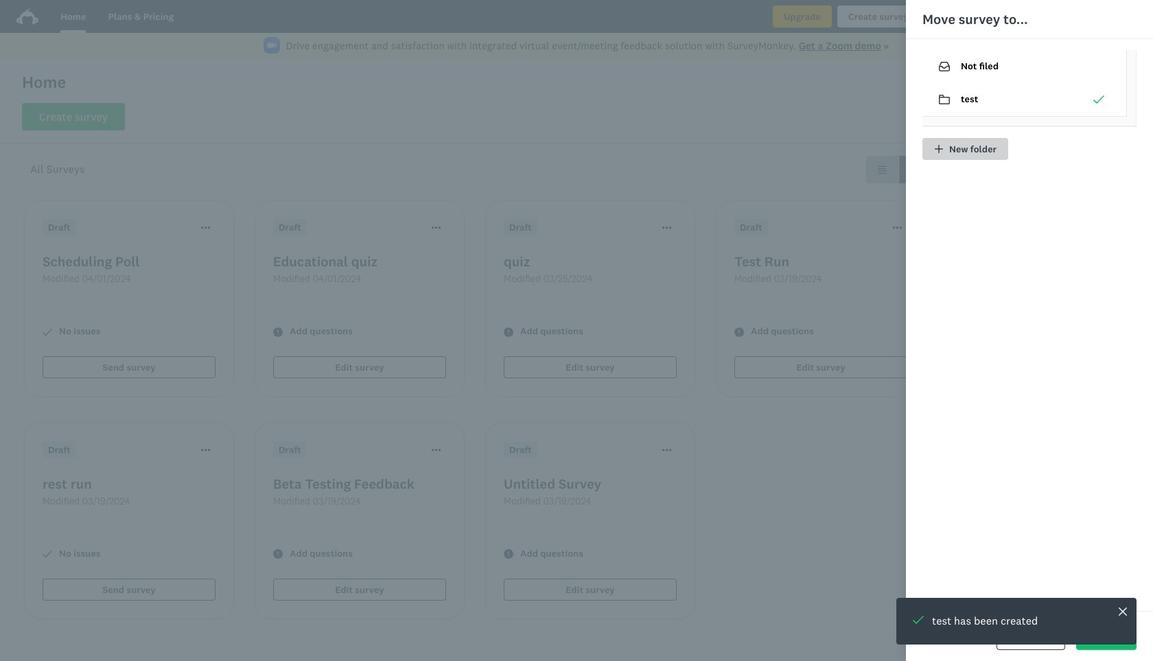 Task type: vqa. For each thing, say whether or not it's contained in the screenshot.
the help icon
yes



Task type: describe. For each thing, give the bounding box(es) containing it.
1 selected folder image from the top
[[1094, 94, 1105, 105]]

notification center icon image
[[983, 8, 999, 25]]

1 test image from the top
[[939, 94, 950, 105]]

2 not filed image from the top
[[939, 62, 950, 71]]

folders image
[[1114, 110, 1125, 121]]



Task type: locate. For each thing, give the bounding box(es) containing it.
1 not filed image from the top
[[939, 61, 950, 72]]

2 test image from the top
[[939, 95, 950, 104]]

alert
[[897, 598, 1137, 645]]

warning image
[[504, 327, 513, 337], [504, 550, 513, 559]]

warning image
[[273, 327, 283, 337], [735, 327, 744, 337], [273, 550, 283, 559]]

1 vertical spatial warning image
[[504, 550, 513, 559]]

2 selected folder image from the top
[[1094, 95, 1105, 104]]

new folder image
[[934, 144, 944, 154], [935, 145, 943, 153]]

Search text field
[[959, 104, 1096, 131]]

products icon image
[[944, 8, 961, 25], [944, 8, 961, 25]]

brand logo image
[[16, 5, 38, 27], [16, 8, 38, 25]]

2 warning image from the top
[[504, 550, 513, 559]]

dialog
[[906, 0, 1153, 661]]

1 warning image from the top
[[504, 327, 513, 337]]

group
[[866, 156, 931, 183]]

no issues image
[[43, 327, 52, 337]]

close image
[[1118, 606, 1129, 617], [1119, 608, 1127, 616]]

search image
[[948, 112, 959, 123], [948, 112, 959, 123]]

2 brand logo image from the top
[[16, 8, 38, 25]]

success icon. image
[[913, 614, 924, 625]]

selected folder image
[[1094, 94, 1105, 105], [1094, 95, 1105, 104]]

no issues image
[[43, 550, 52, 559]]

1 brand logo image from the top
[[16, 5, 38, 27]]

x image
[[1127, 43, 1135, 52]]

test image
[[939, 94, 950, 105], [939, 95, 950, 104]]

help icon image
[[1021, 8, 1038, 25]]

not filed image
[[939, 61, 950, 72], [939, 62, 950, 71]]

0 vertical spatial warning image
[[504, 327, 513, 337]]

folders image
[[1114, 111, 1125, 120]]



